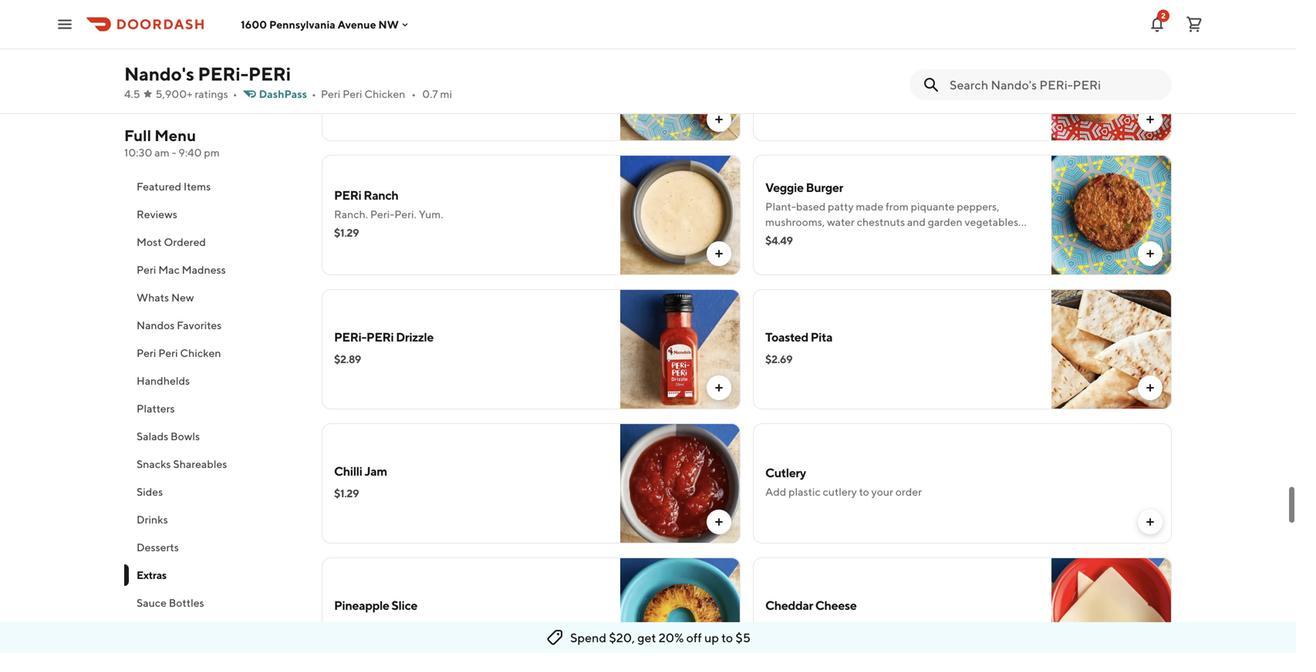 Task type: vqa. For each thing, say whether or not it's contained in the screenshot.
Salads Bowls button
yes



Task type: describe. For each thing, give the bounding box(es) containing it.
1 vertical spatial peri-
[[334, 330, 367, 345]]

$7.79
[[334, 85, 359, 97]]

9:40
[[179, 146, 202, 159]]

add item to cart image for peri-peri drizzle
[[713, 382, 726, 394]]

0 horizontal spatial to
[[722, 631, 733, 646]]

bottles
[[169, 597, 204, 610]]

veggie burger plant-based patty made from piquante peppers, mushrooms, water chestnuts and garden vegetables topped with arugula, tomato, pickled onions and perinaise.
[[766, 180, 1019, 259]]

spend
[[570, 631, 607, 646]]

sides
[[137, 486, 163, 499]]

peri peri chicken • 0.7 mi
[[321, 88, 452, 100]]

avenue
[[338, 18, 376, 31]]

whats new button
[[124, 284, 303, 312]]

20%
[[659, 631, 684, 646]]

0 horizontal spatial and
[[908, 216, 926, 228]]

featured items button
[[124, 173, 303, 201]]

Item Search search field
[[950, 76, 1160, 93]]

garden
[[928, 216, 963, 228]]

shareables
[[173, 458, 227, 471]]

$5
[[736, 631, 751, 646]]

nandos favorites
[[137, 319, 222, 332]]

water
[[827, 216, 855, 228]]

peri for peri peri chicken
[[137, 347, 156, 360]]

nandos
[[137, 319, 175, 332]]

-
[[172, 146, 176, 159]]

snacks shareables
[[137, 458, 227, 471]]

featured items
[[137, 180, 211, 193]]

notification bell image
[[1149, 15, 1167, 34]]

new
[[171, 291, 194, 304]]

chilli
[[334, 464, 362, 479]]

onions
[[947, 231, 979, 244]]

to inside cutlery add plastic cutlery to your order
[[860, 486, 870, 499]]

reviews button
[[124, 201, 303, 228]]

chilli jam
[[334, 464, 387, 479]]

nandos favorites button
[[124, 312, 303, 340]]

portuguese roll image
[[1052, 21, 1172, 141]]

extras
[[137, 569, 167, 582]]

vegetables
[[965, 216, 1019, 228]]

pineapple
[[334, 599, 389, 613]]

ranch
[[364, 188, 399, 203]]

peri peri chicken button
[[124, 340, 303, 367]]

chestnuts
[[857, 216, 905, 228]]

salads bowls button
[[124, 423, 303, 451]]

menu
[[155, 127, 196, 145]]

desserts
[[137, 541, 179, 554]]

drizzle
[[396, 330, 434, 345]]

peri ranch image
[[621, 155, 741, 276]]

add item to cart image for veggie burger
[[1145, 248, 1157, 260]]

full menu 10:30 am - 9:40 pm
[[124, 127, 220, 159]]

piquante
[[911, 200, 955, 213]]

cutlery
[[823, 486, 857, 499]]

am
[[155, 146, 170, 159]]

$1.29 for pineapple slice
[[334, 622, 359, 634]]

platters button
[[124, 395, 303, 423]]

veggie burger image
[[1052, 155, 1172, 276]]

snacks
[[137, 458, 171, 471]]

whats new
[[137, 291, 194, 304]]

ordered
[[164, 236, 206, 249]]

peri-peri drizzle
[[334, 330, 434, 345]]

0 vertical spatial peri
[[248, 63, 291, 85]]

pita
[[811, 330, 833, 345]]

full
[[124, 127, 151, 145]]

mac
[[158, 264, 180, 276]]

whats
[[137, 291, 169, 304]]

most ordered
[[137, 236, 206, 249]]

most ordered button
[[124, 228, 303, 256]]

featured
[[137, 180, 181, 193]]

0 items, open order cart image
[[1186, 15, 1204, 34]]

order
[[896, 486, 922, 499]]

items
[[184, 180, 211, 193]]

chilli jam image
[[621, 424, 741, 544]]

off
[[687, 631, 702, 646]]

10:30
[[124, 146, 152, 159]]

chicken thigh skewer image
[[621, 21, 741, 141]]

peri naise image
[[1052, 0, 1172, 7]]

handhelds button
[[124, 367, 303, 395]]

$1.29 inside peri ranch ranch. peri-peri.  yum. $1.29
[[334, 227, 359, 239]]

peri for peri mac madness
[[137, 264, 156, 276]]

1600
[[241, 18, 267, 31]]

dashpass •
[[259, 88, 316, 100]]

toasted
[[766, 330, 809, 345]]

sauce
[[137, 597, 167, 610]]

peri-peri drizzle image
[[621, 289, 741, 410]]



Task type: locate. For each thing, give the bounding box(es) containing it.
peri peri chicken
[[137, 347, 221, 360]]

up
[[705, 631, 719, 646]]

drinks button
[[124, 506, 303, 534]]

jam
[[365, 464, 387, 479]]

desserts button
[[124, 534, 303, 562]]

burger
[[806, 180, 844, 195]]

0 vertical spatial to
[[860, 486, 870, 499]]

pineapple slice image
[[621, 558, 741, 654]]

dashpass
[[259, 88, 307, 100]]

pm
[[204, 146, 220, 159]]

chicken for peri peri chicken • 0.7 mi
[[365, 88, 406, 100]]

1 horizontal spatial and
[[982, 231, 1000, 244]]

based
[[797, 200, 826, 213]]

peri inside peri ranch ranch. peri-peri.  yum. $1.29
[[334, 188, 362, 203]]

peri up the ranch.
[[334, 188, 362, 203]]

mi
[[440, 88, 452, 100]]

with
[[804, 231, 825, 244]]

salads bowls
[[137, 430, 200, 443]]

chicken down favorites
[[180, 347, 221, 360]]

1 horizontal spatial peri
[[334, 188, 362, 203]]

spend $20, get 20% off up to $5
[[570, 631, 751, 646]]

ranch.
[[334, 208, 368, 221]]

toasted pita
[[766, 330, 833, 345]]

1 vertical spatial to
[[722, 631, 733, 646]]

4.5
[[124, 88, 140, 100]]

5,900+ ratings •
[[156, 88, 237, 100]]

peri mac madness
[[137, 264, 226, 276]]

peri
[[248, 63, 291, 85], [334, 188, 362, 203], [367, 330, 394, 345]]

1600 pennsylvania avenue nw
[[241, 18, 399, 31]]

cutlery
[[766, 466, 806, 480]]

$1.29 down the ranch.
[[334, 227, 359, 239]]

3 • from the left
[[412, 88, 416, 100]]

favorites
[[177, 319, 222, 332]]

sauce bottles
[[137, 597, 204, 610]]

1 • from the left
[[233, 88, 237, 100]]

patty
[[828, 200, 854, 213]]

peri- up $2.89
[[334, 330, 367, 345]]

2 vertical spatial peri
[[367, 330, 394, 345]]

peri- up ratings
[[198, 63, 248, 85]]

0 vertical spatial peri-
[[198, 63, 248, 85]]

1 vertical spatial peri
[[334, 188, 362, 203]]

1 vertical spatial and
[[982, 231, 1000, 244]]

chicken for peri peri chicken
[[180, 347, 221, 360]]

add item to cart image for chilli jam
[[713, 516, 726, 529]]

topped
[[766, 231, 801, 244]]

• left 0.7 at the top
[[412, 88, 416, 100]]

chicken
[[365, 88, 406, 100], [180, 347, 221, 360]]

$1.29 down chilli
[[334, 487, 359, 500]]

1 horizontal spatial to
[[860, 486, 870, 499]]

and up "pickled"
[[908, 216, 926, 228]]

0 horizontal spatial peri
[[248, 63, 291, 85]]

toasted pita image
[[1052, 289, 1172, 410]]

1 vertical spatial chicken
[[180, 347, 221, 360]]

chicken right $7.79
[[365, 88, 406, 100]]

bowls
[[171, 430, 200, 443]]

cheddar
[[766, 599, 814, 613]]

0 vertical spatial and
[[908, 216, 926, 228]]

peri up dashpass
[[248, 63, 291, 85]]

plant-
[[766, 200, 797, 213]]

made
[[856, 200, 884, 213]]

perinaise.
[[766, 247, 813, 259]]

pickled
[[909, 231, 945, 244]]

•
[[233, 88, 237, 100], [312, 88, 316, 100], [412, 88, 416, 100]]

2 horizontal spatial •
[[412, 88, 416, 100]]

nando's peri-peri
[[124, 63, 291, 85]]

sides button
[[124, 479, 303, 506]]

peri-
[[198, 63, 248, 85], [334, 330, 367, 345]]

$1.29 for cheddar cheese
[[766, 622, 791, 634]]

sauce bottles button
[[124, 590, 303, 618]]

add
[[766, 486, 787, 499]]

$1.29
[[334, 227, 359, 239], [334, 487, 359, 500], [334, 622, 359, 634], [766, 622, 791, 634]]

• right ratings
[[233, 88, 237, 100]]

most
[[137, 236, 162, 249]]

and down vegetables
[[982, 231, 1000, 244]]

open menu image
[[56, 15, 74, 34]]

peri
[[321, 88, 341, 100], [343, 88, 362, 100], [137, 264, 156, 276], [137, 347, 156, 360], [158, 347, 178, 360]]

$20,
[[609, 631, 635, 646]]

• right dashpass
[[312, 88, 316, 100]]

add item to cart image
[[1145, 248, 1157, 260], [713, 382, 726, 394], [713, 516, 726, 529], [1145, 516, 1157, 529]]

1 horizontal spatial peri-
[[334, 330, 367, 345]]

your
[[872, 486, 894, 499]]

peri for peri peri chicken • 0.7 mi
[[321, 88, 341, 100]]

1 horizontal spatial chicken
[[365, 88, 406, 100]]

arugula,
[[827, 231, 867, 244]]

platters
[[137, 403, 175, 415]]

veggie
[[766, 180, 804, 195]]

get
[[638, 631, 657, 646]]

$2.69
[[766, 353, 793, 366]]

2 • from the left
[[312, 88, 316, 100]]

handhelds
[[137, 375, 190, 387]]

peppers,
[[957, 200, 1000, 213]]

0.7
[[422, 88, 438, 100]]

$2.89
[[334, 353, 361, 366]]

0 horizontal spatial peri-
[[198, 63, 248, 85]]

mushrooms,
[[766, 216, 825, 228]]

add item to cart image
[[713, 113, 726, 126], [1145, 113, 1157, 126], [713, 248, 726, 260], [1145, 382, 1157, 394]]

reviews
[[137, 208, 177, 221]]

5,900+
[[156, 88, 193, 100]]

chicken inside button
[[180, 347, 221, 360]]

pennsylvania
[[269, 18, 336, 31]]

0 horizontal spatial •
[[233, 88, 237, 100]]

cheddar cheese image
[[1052, 558, 1172, 654]]

slice
[[392, 599, 418, 613]]

yum.
[[419, 208, 443, 221]]

2 horizontal spatial peri
[[367, 330, 394, 345]]

plastic
[[789, 486, 821, 499]]

peri ranch ranch. peri-peri.  yum. $1.29
[[334, 188, 443, 239]]

$4.49
[[766, 234, 793, 247]]

$1.29 for chilli jam
[[334, 487, 359, 500]]

1 horizontal spatial •
[[312, 88, 316, 100]]

$1.29 down cheddar
[[766, 622, 791, 634]]

salads
[[137, 430, 168, 443]]

peri left drizzle
[[367, 330, 394, 345]]

peri inside peri mac madness button
[[137, 264, 156, 276]]

to right up
[[722, 631, 733, 646]]

to left 'your'
[[860, 486, 870, 499]]

drinks
[[137, 514, 168, 526]]

cheddar cheese
[[766, 599, 857, 613]]

peri-
[[370, 208, 395, 221]]

0 horizontal spatial chicken
[[180, 347, 221, 360]]

nw
[[379, 18, 399, 31]]

tomato,
[[869, 231, 907, 244]]

2
[[1162, 11, 1166, 20]]

madness
[[182, 264, 226, 276]]

peri mac madness button
[[124, 256, 303, 284]]

$1.29 down pineapple
[[334, 622, 359, 634]]

0 vertical spatial chicken
[[365, 88, 406, 100]]



